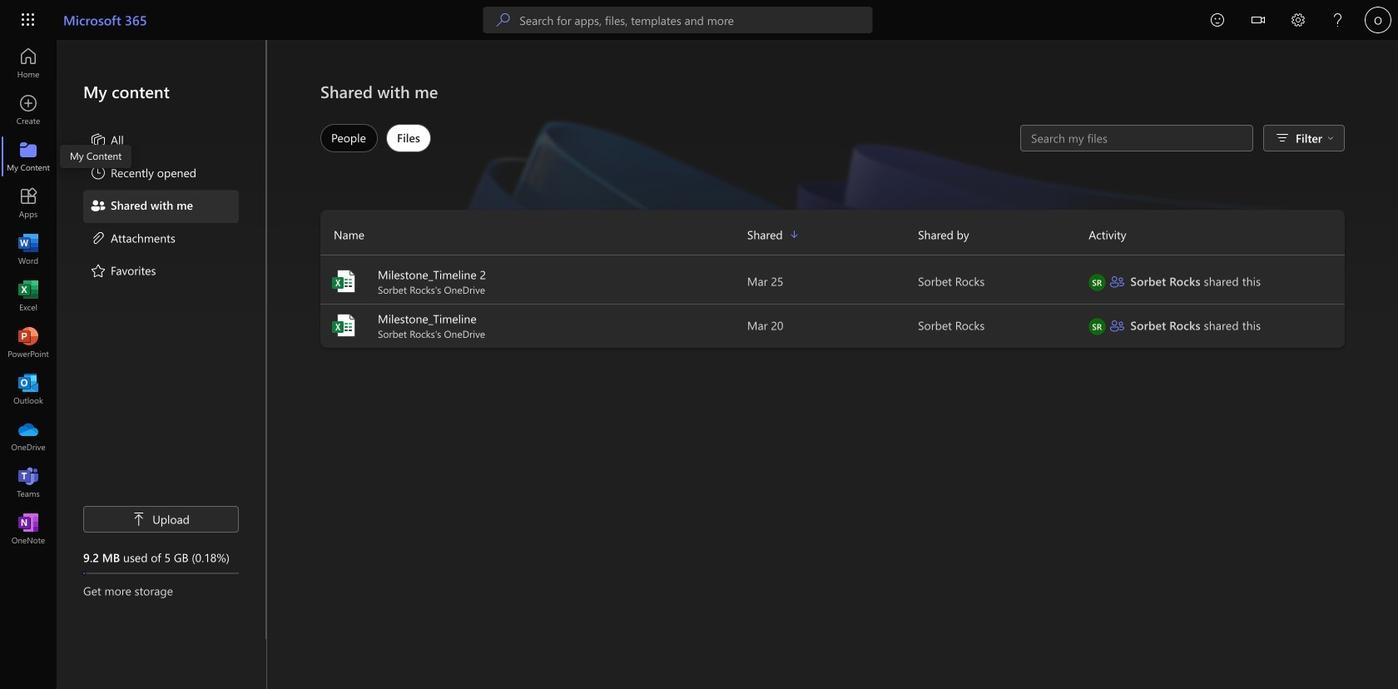 Task type: locate. For each thing, give the bounding box(es) containing it.
powerpoint image
[[20, 335, 37, 351]]

excel image down the word "icon"
[[20, 288, 37, 305]]

application
[[0, 40, 1398, 689]]

account manager for orlandogary85@gmail.com image
[[1365, 7, 1392, 33]]

home image
[[20, 55, 37, 72]]

tooltip
[[60, 145, 132, 168]]

excel image up excel image
[[330, 268, 357, 295]]

navigation
[[0, 40, 57, 553]]

status
[[1021, 125, 1254, 151]]

banner
[[0, 0, 1398, 43]]

1 tab from the left
[[316, 124, 382, 152]]

menu
[[83, 125, 239, 288]]

tab list
[[316, 120, 435, 156]]

create image
[[20, 102, 37, 118]]

None search field
[[483, 7, 873, 33]]

outlook image
[[20, 381, 37, 398]]

menu inside my content left pane navigation navigation
[[83, 125, 239, 288]]

word image
[[20, 241, 37, 258]]

tab
[[316, 124, 382, 152], [382, 124, 435, 152]]

excel image inside name milestone_timeline 2 cell
[[330, 268, 357, 295]]

activity, column 4 of 4 column header
[[1089, 221, 1345, 248]]

apps image
[[20, 195, 37, 211]]

1 horizontal spatial excel image
[[330, 268, 357, 295]]

row
[[320, 221, 1345, 256]]

my content left pane navigation navigation
[[57, 40, 266, 639]]

my content image
[[20, 148, 37, 165]]

excel image
[[330, 268, 357, 295], [20, 288, 37, 305]]

onedrive image
[[20, 428, 37, 445]]



Task type: describe. For each thing, give the bounding box(es) containing it.
excel image
[[330, 312, 357, 339]]

name milestone_timeline 2 cell
[[320, 266, 747, 296]]

name milestone_timeline cell
[[320, 310, 747, 340]]

0 horizontal spatial excel image
[[20, 288, 37, 305]]

Search box. Suggestions appear as you type. search field
[[520, 7, 873, 33]]

Search my files text field
[[1030, 130, 1244, 147]]

onenote image
[[20, 521, 37, 538]]

2 tab from the left
[[382, 124, 435, 152]]

teams image
[[20, 474, 37, 491]]



Task type: vqa. For each thing, say whether or not it's contained in the screenshot.
bottommost PowerPoint icon
no



